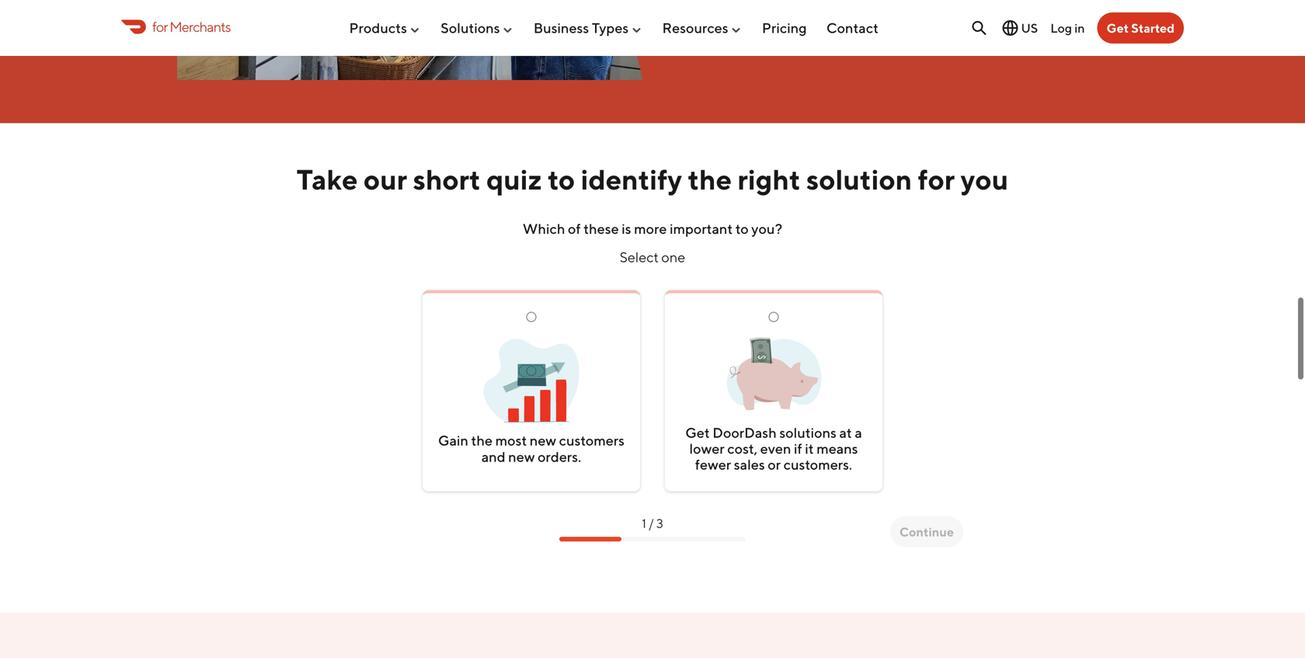 Task type: describe. For each thing, give the bounding box(es) containing it.
get started
[[1107, 21, 1175, 35]]

sales
[[734, 456, 765, 473]]

of
[[568, 220, 581, 237]]

take our short quiz to identify the right solution for you
[[297, 163, 1009, 196]]

short
[[413, 163, 481, 196]]

solutions
[[780, 424, 837, 441]]

get for get doordash solutions at a lower cost, even if it means fewer sales or customers.
[[686, 424, 710, 441]]

one
[[662, 249, 686, 266]]

1
[[642, 516, 647, 531]]

1 horizontal spatial for
[[918, 163, 956, 196]]

these
[[584, 220, 619, 237]]

customers.
[[784, 456, 853, 473]]

gain the most new customers and new orders.
[[438, 432, 625, 465]]

types
[[592, 20, 629, 36]]

spread bagelry delivery pickup image
[[177, 0, 644, 80]]

Get DoorDash solutions at a lower cost, even if it means fewer sales or customers. radio
[[672, 312, 877, 322]]

even
[[761, 440, 792, 457]]

for merchants link
[[121, 16, 231, 37]]

get doordash solutions at a lower cost, even if it means fewer sales or customers.
[[686, 424, 863, 473]]

/
[[649, 516, 654, 531]]

select one
[[620, 249, 686, 266]]

you?
[[752, 220, 783, 237]]

business types
[[534, 20, 629, 36]]

1 horizontal spatial to
[[736, 220, 749, 237]]

right
[[738, 163, 801, 196]]

orders.
[[538, 448, 582, 465]]

product selection - new customers image
[[480, 330, 583, 433]]

pricing
[[762, 20, 807, 36]]

which
[[523, 220, 565, 237]]

in
[[1075, 20, 1086, 35]]

fewer
[[696, 456, 732, 473]]

1 / 3
[[642, 516, 664, 531]]

the inside gain the most new customers and new orders.
[[471, 432, 493, 449]]

it
[[806, 440, 814, 457]]

new right most
[[530, 432, 557, 449]]

log in link
[[1051, 20, 1086, 35]]

most
[[496, 432, 527, 449]]

merchants
[[170, 18, 231, 35]]

solution
[[807, 163, 913, 196]]

0 horizontal spatial to
[[548, 163, 575, 196]]

business
[[534, 20, 589, 36]]

business types link
[[534, 13, 643, 42]]



Task type: locate. For each thing, give the bounding box(es) containing it.
a
[[855, 424, 863, 441]]

0 vertical spatial to
[[548, 163, 575, 196]]

to left the you? at right top
[[736, 220, 749, 237]]

get inside get doordash solutions at a lower cost, even if it means fewer sales or customers.
[[686, 424, 710, 441]]

get up fewer
[[686, 424, 710, 441]]

globe line image
[[1002, 19, 1020, 37]]

quiz
[[487, 163, 542, 196]]

get started button
[[1098, 12, 1185, 44]]

if
[[794, 440, 803, 457]]

take
[[297, 163, 358, 196]]

gain
[[438, 432, 469, 449]]

3
[[657, 516, 664, 531]]

for merchants
[[152, 18, 231, 35]]

and
[[482, 448, 506, 465]]

or
[[768, 456, 781, 473]]

log
[[1051, 20, 1073, 35]]

you
[[961, 163, 1009, 196]]

continue
[[900, 525, 955, 539]]

continue button
[[891, 516, 964, 548]]

get inside get started button
[[1107, 21, 1129, 35]]

contact link
[[827, 13, 879, 42]]

Gain the most new customers and new orders. radio
[[429, 312, 634, 322]]

customers
[[559, 432, 625, 449]]

the right gain on the bottom left
[[471, 432, 493, 449]]

the
[[688, 163, 732, 196], [471, 432, 493, 449]]

0 vertical spatial the
[[688, 163, 732, 196]]

select
[[620, 249, 659, 266]]

0 horizontal spatial the
[[471, 432, 493, 449]]

products
[[349, 20, 407, 36]]

0 horizontal spatial for
[[152, 18, 168, 35]]

is
[[622, 220, 632, 237]]

get
[[1107, 21, 1129, 35], [686, 424, 710, 441]]

products link
[[349, 13, 421, 42]]

important
[[670, 220, 733, 237]]

resources
[[663, 20, 729, 36]]

lower
[[690, 440, 725, 457]]

0 vertical spatial get
[[1107, 21, 1129, 35]]

contact
[[827, 20, 879, 36]]

get left started
[[1107, 21, 1129, 35]]

new
[[530, 432, 557, 449], [509, 448, 535, 465]]

started
[[1132, 21, 1175, 35]]

solutions
[[441, 20, 500, 36]]

get for get started
[[1107, 21, 1129, 35]]

solutions link
[[441, 13, 514, 42]]

our
[[364, 163, 407, 196]]

for left the you
[[918, 163, 956, 196]]

1 vertical spatial get
[[686, 424, 710, 441]]

at
[[840, 424, 853, 441]]

for inside "link"
[[152, 18, 168, 35]]

the up important
[[688, 163, 732, 196]]

new right and
[[509, 448, 535, 465]]

1 vertical spatial the
[[471, 432, 493, 449]]

for left merchants
[[152, 18, 168, 35]]

log in
[[1051, 20, 1086, 35]]

0 vertical spatial for
[[152, 18, 168, 35]]

to
[[548, 163, 575, 196], [736, 220, 749, 237]]

pricing link
[[762, 13, 807, 42]]

more
[[634, 220, 667, 237]]

us
[[1022, 21, 1039, 35]]

for
[[152, 18, 168, 35], [918, 163, 956, 196]]

to right the quiz
[[548, 163, 575, 196]]

1 horizontal spatial the
[[688, 163, 732, 196]]

identify
[[581, 163, 683, 196]]

product selection - lower cost image
[[723, 322, 826, 425]]

means
[[817, 440, 859, 457]]

1 vertical spatial to
[[736, 220, 749, 237]]

0 horizontal spatial get
[[686, 424, 710, 441]]

resources link
[[663, 13, 743, 42]]

doordash
[[713, 424, 777, 441]]

1 vertical spatial for
[[918, 163, 956, 196]]

cost,
[[728, 440, 758, 457]]

which of these is more important to you?
[[523, 220, 783, 237]]

1 horizontal spatial get
[[1107, 21, 1129, 35]]



Task type: vqa. For each thing, say whether or not it's contained in the screenshot.
Started
yes



